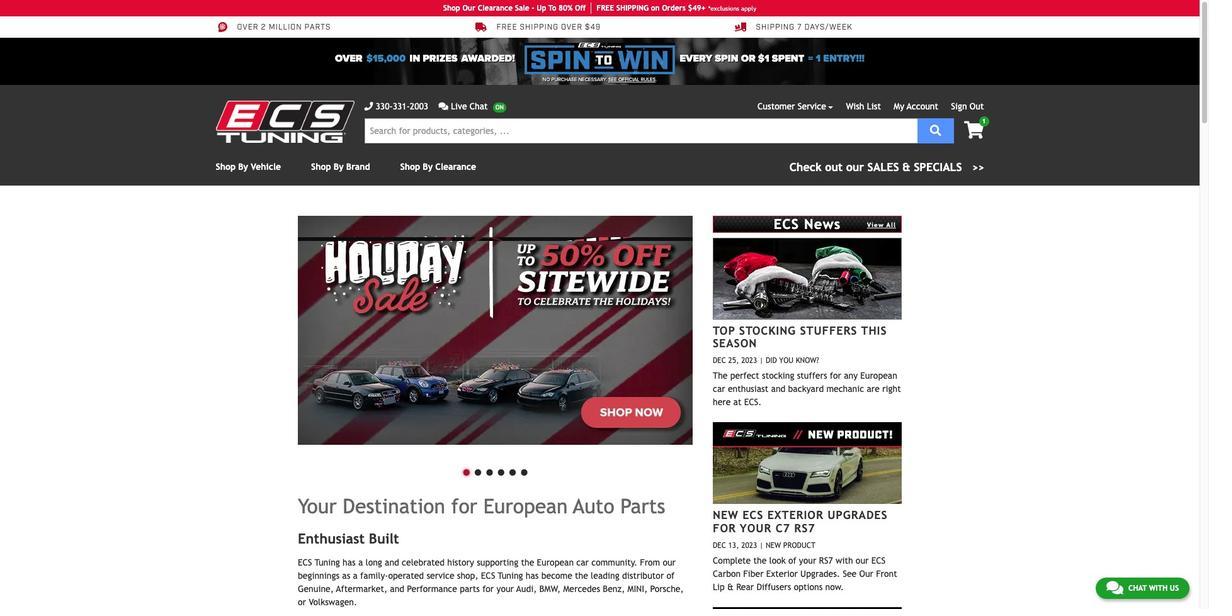 Task type: locate. For each thing, give the bounding box(es) containing it.
1 horizontal spatial or
[[741, 52, 756, 65]]

1 link
[[955, 117, 990, 141]]

tuning up beginnings
[[315, 559, 340, 569]]

new up '13,'
[[713, 509, 739, 523]]

your inside new ecs exterior upgrades for your c7 rs7
[[740, 522, 772, 535]]

diffusers
[[757, 583, 792, 593]]

1 2023 from the top
[[742, 357, 758, 366]]

0 horizontal spatial our
[[663, 559, 676, 569]]

car down the the
[[713, 385, 726, 395]]

sign
[[952, 101, 968, 112]]

lip
[[713, 583, 725, 593]]

for down supporting
[[483, 585, 494, 595]]

0 horizontal spatial or
[[298, 598, 306, 608]]

ecs
[[774, 216, 800, 233], [743, 509, 764, 523], [872, 556, 886, 566], [298, 559, 312, 569], [481, 572, 495, 582]]

dec for new ecs exterior upgrades for your c7 rs7
[[713, 542, 726, 551]]

| for for
[[760, 542, 764, 551]]

0 vertical spatial for
[[830, 371, 842, 381]]

3 • from the left
[[484, 459, 496, 485]]

shop
[[443, 4, 460, 13], [216, 162, 236, 172], [311, 162, 331, 172], [400, 162, 420, 172]]

1 vertical spatial parts
[[460, 585, 480, 595]]

chat right comments icon
[[1129, 585, 1148, 594]]

*exclusions
[[709, 5, 740, 12]]

shop by clearance
[[400, 162, 476, 172]]

prizes
[[423, 52, 458, 65]]

has up audi,
[[526, 572, 539, 582]]

0 vertical spatial 2023
[[742, 357, 758, 366]]

rs7 up upgrades.
[[820, 556, 834, 566]]

car inside ecs tuning has a long and celebrated history supporting the european car community. from our beginnings as a family-operated service shop, ecs tuning has become the leading distributor of genuine, aftermarket, and performance parts for your audi, bmw, mercedes benz, mini, porsche, or volkswagen.
[[577, 559, 589, 569]]

1 vertical spatial has
[[526, 572, 539, 582]]

our left front
[[860, 569, 874, 580]]

fiber
[[744, 569, 764, 580]]

shop left vehicle
[[216, 162, 236, 172]]

entry!!!
[[824, 52, 865, 65]]

1 vertical spatial car
[[577, 559, 589, 569]]

330-331-2003 link
[[365, 100, 429, 113]]

dec left the 25,
[[713, 357, 726, 366]]

0 horizontal spatial with
[[836, 556, 854, 566]]

2023 right the 25,
[[742, 357, 758, 366]]

auto
[[574, 495, 615, 518]]

our
[[856, 556, 869, 566], [663, 559, 676, 569]]

car
[[713, 385, 726, 395], [577, 559, 589, 569]]

Search text field
[[365, 118, 918, 144]]

0 horizontal spatial clearance
[[436, 162, 476, 172]]

0 horizontal spatial the
[[521, 559, 535, 569]]

look
[[770, 556, 786, 566]]

customer service
[[758, 101, 827, 112]]

0 vertical spatial car
[[713, 385, 726, 395]]

you
[[780, 357, 794, 366]]

0 horizontal spatial has
[[343, 559, 356, 569]]

exterior
[[768, 509, 824, 523], [767, 569, 798, 580]]

1 vertical spatial over
[[335, 52, 363, 65]]

our down upgrades
[[856, 556, 869, 566]]

0 vertical spatial |
[[760, 357, 764, 366]]

over left 2
[[237, 23, 259, 32]]

leading
[[591, 572, 620, 582]]

2023 inside dec 25, 2023 | did you know? the perfect stocking stuffers for any european car enthusiast and backyard mechanic are right here at ecs.
[[742, 357, 758, 366]]

1 vertical spatial of
[[667, 572, 675, 582]]

2 • from the left
[[472, 459, 484, 485]]

0 horizontal spatial by
[[238, 162, 248, 172]]

0 vertical spatial clearance
[[478, 4, 513, 13]]

and right long on the left of the page
[[385, 559, 399, 569]]

european inside dec 25, 2023 | did you know? the perfect stocking stuffers for any european car enthusiast and backyard mechanic are right here at ecs.
[[861, 371, 898, 381]]

0 horizontal spatial of
[[667, 572, 675, 582]]

2 horizontal spatial by
[[423, 162, 433, 172]]

exterior up product at right bottom
[[768, 509, 824, 523]]

1 vertical spatial our
[[860, 569, 874, 580]]

0 vertical spatial &
[[903, 161, 911, 174]]

0 horizontal spatial over
[[237, 23, 259, 32]]

0 vertical spatial of
[[789, 556, 797, 566]]

*exclusions apply link
[[709, 3, 757, 13]]

with up upgrades.
[[836, 556, 854, 566]]

1 horizontal spatial a
[[359, 559, 363, 569]]

-
[[532, 4, 535, 13]]

1 right =
[[816, 52, 821, 65]]

new ecs exterior upgrades for your c7 rs7
[[713, 509, 888, 535]]

| left did
[[760, 357, 764, 366]]

over left $15,000
[[335, 52, 363, 65]]

1 horizontal spatial with
[[1150, 585, 1168, 594]]

0 vertical spatial has
[[343, 559, 356, 569]]

1 by from the left
[[238, 162, 248, 172]]

see up now.
[[843, 569, 857, 580]]

by left vehicle
[[238, 162, 248, 172]]

shop,
[[457, 572, 479, 582]]

see left official
[[609, 77, 617, 83]]

& right sales
[[903, 161, 911, 174]]

list
[[867, 101, 882, 112]]

generic - ecs holiday sale image
[[298, 216, 693, 445], [298, 216, 693, 445], [298, 216, 693, 445]]

shop left brand
[[311, 162, 331, 172]]

our
[[463, 4, 476, 13], [860, 569, 874, 580]]

3 by from the left
[[423, 162, 433, 172]]

did
[[766, 357, 778, 366]]

shop right brand
[[400, 162, 420, 172]]

1 vertical spatial see
[[843, 569, 857, 580]]

0 vertical spatial european
[[861, 371, 898, 381]]

1 vertical spatial chat
[[1129, 585, 1148, 594]]

your left c7
[[740, 522, 772, 535]]

1 horizontal spatial of
[[789, 556, 797, 566]]

0 vertical spatial our
[[463, 4, 476, 13]]

1 horizontal spatial car
[[713, 385, 726, 395]]

for left any
[[830, 371, 842, 381]]

your left audi,
[[497, 585, 514, 595]]

by left brand
[[334, 162, 344, 172]]

top stocking stuffers this season image
[[713, 238, 902, 320]]

over for over $15,000 in prizes
[[335, 52, 363, 65]]

0 vertical spatial rs7
[[795, 522, 816, 535]]

0 vertical spatial see
[[609, 77, 617, 83]]

new inside dec 13, 2023 | new product complete the look of your rs7 with our ecs carbon fiber exterior upgrades. see our front lip & rear diffusers options now.
[[766, 542, 781, 551]]

shop for shop by clearance
[[400, 162, 420, 172]]

upgrades
[[828, 509, 888, 523]]

dec for top stocking stuffers this season
[[713, 357, 726, 366]]

1 horizontal spatial your
[[740, 522, 772, 535]]

1 dec from the top
[[713, 357, 726, 366]]

1 vertical spatial rs7
[[820, 556, 834, 566]]

with left us
[[1150, 585, 1168, 594]]

our inside ecs tuning has a long and celebrated history supporting the european car community. from our beginnings as a family-operated service shop, ecs tuning has become the leading distributor of genuine, aftermarket, and performance parts for your audi, bmw, mercedes benz, mini, porsche, or volkswagen.
[[663, 559, 676, 569]]

2 vertical spatial and
[[390, 585, 405, 595]]

of up "porsche,"
[[667, 572, 675, 582]]

european up become
[[537, 559, 574, 569]]

from
[[640, 559, 661, 569]]

of right look
[[789, 556, 797, 566]]

ecs news
[[774, 216, 841, 233]]

with
[[836, 556, 854, 566], [1150, 585, 1168, 594]]

1 vertical spatial for
[[452, 495, 478, 518]]

mechanic
[[827, 385, 865, 395]]

top
[[713, 324, 736, 338]]

stuffers
[[797, 371, 828, 381]]

1 horizontal spatial rs7
[[820, 556, 834, 566]]

over
[[237, 23, 259, 32], [335, 52, 363, 65]]

ecs inside new ecs exterior upgrades for your c7 rs7
[[743, 509, 764, 523]]

or down genuine,
[[298, 598, 306, 608]]

1 vertical spatial or
[[298, 598, 306, 608]]

your up "enthusiast" at the left bottom
[[298, 495, 337, 518]]

$49
[[585, 23, 601, 32]]

1 | from the top
[[760, 357, 764, 366]]

2 | from the top
[[760, 542, 764, 551]]

2 vertical spatial european
[[537, 559, 574, 569]]

any
[[844, 371, 858, 381]]

chat
[[470, 101, 488, 112], [1129, 585, 1148, 594]]

shop our clearance sale - up to 80% off
[[443, 4, 586, 13]]

0 vertical spatial or
[[741, 52, 756, 65]]

wish
[[847, 101, 865, 112]]

6 • from the left
[[519, 459, 530, 485]]

0 horizontal spatial new
[[713, 509, 739, 523]]

of inside dec 13, 2023 | new product complete the look of your rs7 with our ecs carbon fiber exterior upgrades. see our front lip & rear diffusers options now.
[[789, 556, 797, 566]]

2023 for for
[[742, 542, 758, 551]]

2 by from the left
[[334, 162, 344, 172]]

1 vertical spatial tuning
[[498, 572, 523, 582]]

for down • • • • • •
[[452, 495, 478, 518]]

1 horizontal spatial your
[[800, 556, 817, 566]]

this
[[862, 324, 888, 338]]

2 vertical spatial for
[[483, 585, 494, 595]]

0 vertical spatial tuning
[[315, 559, 340, 569]]

ecs right for
[[743, 509, 764, 523]]

customer
[[758, 101, 795, 112]]

has up 'as'
[[343, 559, 356, 569]]

your down product at right bottom
[[800, 556, 817, 566]]

tuning
[[315, 559, 340, 569], [498, 572, 523, 582]]

free ship ping on orders $49+ *exclusions apply
[[597, 4, 757, 13]]

2 horizontal spatial for
[[830, 371, 842, 381]]

dec
[[713, 357, 726, 366], [713, 542, 726, 551]]

over 2 million parts link
[[216, 21, 331, 33]]

1 down out
[[983, 118, 986, 125]]

shopping cart image
[[965, 122, 985, 139]]

2
[[261, 23, 266, 32]]

1 vertical spatial 2023
[[742, 542, 758, 551]]

0 horizontal spatial your
[[497, 585, 514, 595]]

car up mercedes
[[577, 559, 589, 569]]

1 horizontal spatial by
[[334, 162, 344, 172]]

0 vertical spatial over
[[237, 23, 259, 32]]

rs7 up product at right bottom
[[795, 522, 816, 535]]

0 horizontal spatial rs7
[[795, 522, 816, 535]]

0 vertical spatial a
[[359, 559, 363, 569]]

our left sale
[[463, 4, 476, 13]]

necessary.
[[579, 77, 607, 83]]

1 vertical spatial clearance
[[436, 162, 476, 172]]

the
[[754, 556, 767, 566], [521, 559, 535, 569], [575, 572, 588, 582]]

1 horizontal spatial clearance
[[478, 4, 513, 13]]

see inside dec 13, 2023 | new product complete the look of your rs7 with our ecs carbon fiber exterior upgrades. see our front lip & rear diffusers options now.
[[843, 569, 857, 580]]

of
[[789, 556, 797, 566], [667, 572, 675, 582]]

ecs up front
[[872, 556, 886, 566]]

parts down shop,
[[460, 585, 480, 595]]

1 horizontal spatial over
[[335, 52, 363, 65]]

the up mercedes
[[575, 572, 588, 582]]

1 horizontal spatial for
[[483, 585, 494, 595]]

has
[[343, 559, 356, 569], [526, 572, 539, 582]]

new
[[713, 509, 739, 523], [766, 542, 781, 551]]

clearance inside shop our clearance sale - up to 80% off link
[[478, 4, 513, 13]]

& right lip
[[728, 583, 734, 593]]

2 horizontal spatial the
[[754, 556, 767, 566]]

| right '13,'
[[760, 542, 764, 551]]

1 horizontal spatial parts
[[460, 585, 480, 595]]

sales
[[868, 161, 900, 174]]

2 2023 from the top
[[742, 542, 758, 551]]

1 horizontal spatial our
[[860, 569, 874, 580]]

0 vertical spatial with
[[836, 556, 854, 566]]

shipping 7 days/week link
[[735, 21, 853, 33]]

1 horizontal spatial the
[[575, 572, 588, 582]]

see official rules link
[[609, 76, 656, 84]]

0 horizontal spatial your
[[298, 495, 337, 518]]

see
[[609, 77, 617, 83], [843, 569, 857, 580]]

dec inside dec 13, 2023 | new product complete the look of your rs7 with our ecs carbon fiber exterior upgrades. see our front lip & rear diffusers options now.
[[713, 542, 726, 551]]

0 vertical spatial your
[[800, 556, 817, 566]]

exterior down look
[[767, 569, 798, 580]]

rs7 inside dec 13, 2023 | new product complete the look of your rs7 with our ecs carbon fiber exterior upgrades. see our front lip & rear diffusers options now.
[[820, 556, 834, 566]]

0 horizontal spatial 1
[[816, 52, 821, 65]]

for
[[830, 371, 842, 381], [452, 495, 478, 518], [483, 585, 494, 595]]

=
[[809, 52, 814, 65]]

2 dec from the top
[[713, 542, 726, 551]]

ecs tuning image
[[216, 101, 354, 143]]

| inside dec 13, 2023 | new product complete the look of your rs7 with our ecs carbon fiber exterior upgrades. see our front lip & rear diffusers options now.
[[760, 542, 764, 551]]

1 horizontal spatial 1
[[983, 118, 986, 125]]

1 vertical spatial a
[[353, 572, 358, 582]]

for inside ecs tuning has a long and celebrated history supporting the european car community. from our beginnings as a family-operated service shop, ecs tuning has become the leading distributor of genuine, aftermarket, and performance parts for your audi, bmw, mercedes benz, mini, porsche, or volkswagen.
[[483, 585, 494, 595]]

13,
[[729, 542, 739, 551]]

1 vertical spatial dec
[[713, 542, 726, 551]]

chat with us link
[[1096, 578, 1190, 600]]

by down 2003
[[423, 162, 433, 172]]

dec inside dec 25, 2023 | did you know? the perfect stocking stuffers for any european car enthusiast and backyard mechanic are right here at ecs.
[[713, 357, 726, 366]]

0 horizontal spatial our
[[463, 4, 476, 13]]

tuning down supporting
[[498, 572, 523, 582]]

0 vertical spatial exterior
[[768, 509, 824, 523]]

$49+
[[688, 4, 706, 13]]

exterior inside dec 13, 2023 | new product complete the look of your rs7 with our ecs carbon fiber exterior upgrades. see our front lip & rear diffusers options now.
[[767, 569, 798, 580]]

1 vertical spatial and
[[385, 559, 399, 569]]

rs7 inside new ecs exterior upgrades for your c7 rs7
[[795, 522, 816, 535]]

dec 25, 2023 | did you know? the perfect stocking stuffers for any european car enthusiast and backyard mechanic are right here at ecs.
[[713, 357, 902, 408]]

news
[[805, 216, 841, 233]]

by for clearance
[[423, 162, 433, 172]]

0 vertical spatial parts
[[305, 23, 331, 32]]

purchase
[[552, 77, 577, 83]]

and down operated
[[390, 585, 405, 595]]

shop up prizes
[[443, 4, 460, 13]]

comments image
[[439, 102, 449, 111]]

european up the are
[[861, 371, 898, 381]]

0 horizontal spatial car
[[577, 559, 589, 569]]

ecs tuning 'spin to win' contest logo image
[[525, 43, 675, 74]]

sign out link
[[952, 101, 985, 112]]

1 horizontal spatial our
[[856, 556, 869, 566]]

shop for shop our clearance sale - up to 80% off
[[443, 4, 460, 13]]

1 vertical spatial &
[[728, 583, 734, 593]]

0 horizontal spatial chat
[[470, 101, 488, 112]]

european down • • • • • •
[[484, 495, 568, 518]]

and down stocking
[[772, 385, 786, 395]]

1 vertical spatial your
[[497, 585, 514, 595]]

or left $1
[[741, 52, 756, 65]]

0 vertical spatial new
[[713, 509, 739, 523]]

new ecs b9 rs5 3.0t valved exhaust system image
[[713, 608, 902, 610]]

c7
[[776, 522, 791, 535]]

new up look
[[766, 542, 781, 551]]

free shipping over $49
[[497, 23, 601, 32]]

clearance down live at the top
[[436, 162, 476, 172]]

1 horizontal spatial chat
[[1129, 585, 1148, 594]]

1 horizontal spatial new
[[766, 542, 781, 551]]

service
[[427, 572, 455, 582]]

the up the fiber
[[754, 556, 767, 566]]

dec left '13,'
[[713, 542, 726, 551]]

our right from
[[663, 559, 676, 569]]

options
[[794, 583, 823, 593]]

long
[[366, 559, 382, 569]]

perfect
[[731, 371, 760, 381]]

a right 'as'
[[353, 572, 358, 582]]

1 vertical spatial |
[[760, 542, 764, 551]]

ecs left news
[[774, 216, 800, 233]]

0 horizontal spatial parts
[[305, 23, 331, 32]]

shipping 7 days/week
[[756, 23, 853, 32]]

a left long on the left of the page
[[359, 559, 363, 569]]

parts right the million
[[305, 23, 331, 32]]

every
[[680, 52, 713, 65]]

0 horizontal spatial see
[[609, 77, 617, 83]]

| inside dec 25, 2023 | did you know? the perfect stocking stuffers for any european car enthusiast and backyard mechanic are right here at ecs.
[[760, 357, 764, 366]]

0 horizontal spatial &
[[728, 583, 734, 593]]

your destination for european auto parts
[[298, 495, 666, 518]]

no purchase necessary. see official rules .
[[543, 77, 657, 83]]

front
[[877, 569, 898, 580]]

chat right live at the top
[[470, 101, 488, 112]]

2023 inside dec 13, 2023 | new product complete the look of your rs7 with our ecs carbon fiber exterior upgrades. see our front lip & rear diffusers options now.
[[742, 542, 758, 551]]

shop for shop by vehicle
[[216, 162, 236, 172]]

0 vertical spatial dec
[[713, 357, 726, 366]]

1 vertical spatial exterior
[[767, 569, 798, 580]]

the up audi,
[[521, 559, 535, 569]]

and inside dec 25, 2023 | did you know? the perfect stocking stuffers for any european car enthusiast and backyard mechanic are right here at ecs.
[[772, 385, 786, 395]]

1 horizontal spatial tuning
[[498, 572, 523, 582]]

2023 right '13,'
[[742, 542, 758, 551]]

1 vertical spatial with
[[1150, 585, 1168, 594]]

over $15,000 in prizes
[[335, 52, 458, 65]]

your inside dec 13, 2023 | new product complete the look of your rs7 with our ecs carbon fiber exterior upgrades. see our front lip & rear diffusers options now.
[[800, 556, 817, 566]]

1 vertical spatial new
[[766, 542, 781, 551]]

clearance up free at the left of the page
[[478, 4, 513, 13]]



Task type: describe. For each thing, give the bounding box(es) containing it.
at
[[734, 398, 742, 408]]

official
[[619, 77, 640, 83]]

shop by brand
[[311, 162, 370, 172]]

new ecs exterior upgrades for your c7 rs7 image
[[713, 423, 902, 505]]

view
[[868, 222, 885, 229]]

by for brand
[[334, 162, 344, 172]]

shop by clearance link
[[400, 162, 476, 172]]

7
[[798, 23, 802, 32]]

off
[[575, 4, 586, 13]]

1 vertical spatial european
[[484, 495, 568, 518]]

in
[[410, 52, 420, 65]]

account
[[907, 101, 939, 112]]

for inside dec 25, 2023 | did you know? the perfect stocking stuffers for any european car enthusiast and backyard mechanic are right here at ecs.
[[830, 371, 842, 381]]

performance
[[407, 585, 457, 595]]

view all
[[868, 222, 897, 229]]

0 horizontal spatial for
[[452, 495, 478, 518]]

shop for shop by brand
[[311, 162, 331, 172]]

on
[[651, 4, 660, 13]]

live chat link
[[439, 100, 506, 113]]

with inside chat with us link
[[1150, 585, 1168, 594]]

free shipping over $49 link
[[475, 21, 601, 33]]

of inside ecs tuning has a long and celebrated history supporting the european car community. from our beginnings as a family-operated service shop, ecs tuning has become the leading distributor of genuine, aftermarket, and performance parts for your audi, bmw, mercedes benz, mini, porsche, or volkswagen.
[[667, 572, 675, 582]]

by for vehicle
[[238, 162, 248, 172]]

clearance for our
[[478, 4, 513, 13]]

beginnings
[[298, 572, 340, 582]]

apply
[[742, 5, 757, 12]]

genuine,
[[298, 585, 334, 595]]

sales & specials link
[[790, 159, 985, 176]]

car inside dec 25, 2023 | did you know? the perfect stocking stuffers for any european car enthusiast and backyard mechanic are right here at ecs.
[[713, 385, 726, 395]]

become
[[542, 572, 573, 582]]

ecs inside dec 13, 2023 | new product complete the look of your rs7 with our ecs carbon fiber exterior upgrades. see our front lip & rear diffusers options now.
[[872, 556, 886, 566]]

million
[[269, 23, 302, 32]]

ecs up beginnings
[[298, 559, 312, 569]]

enthusiast
[[298, 531, 365, 547]]

brand
[[346, 162, 370, 172]]

| for season
[[760, 357, 764, 366]]

331-
[[393, 101, 410, 112]]

0 horizontal spatial a
[[353, 572, 358, 582]]

the
[[713, 371, 728, 381]]

as
[[342, 572, 351, 582]]

backyard
[[789, 385, 824, 395]]

top stocking stuffers this season
[[713, 324, 888, 350]]

season
[[713, 337, 757, 350]]

ping
[[632, 4, 649, 13]]

enthusiast
[[728, 385, 769, 395]]

specials
[[914, 161, 963, 174]]

top stocking stuffers this season link
[[713, 324, 888, 350]]

with inside dec 13, 2023 | new product complete the look of your rs7 with our ecs carbon fiber exterior upgrades. see our front lip & rear diffusers options now.
[[836, 556, 854, 566]]

us
[[1171, 585, 1180, 594]]

5 • from the left
[[507, 459, 519, 485]]

parts
[[621, 495, 666, 518]]

are
[[867, 385, 880, 395]]

generic - ecs up to 40% off image
[[298, 216, 693, 445]]

now.
[[826, 583, 844, 593]]

live
[[451, 101, 467, 112]]

our inside dec 13, 2023 | new product complete the look of your rs7 with our ecs carbon fiber exterior upgrades. see our front lip & rear diffusers options now.
[[856, 556, 869, 566]]

the inside dec 13, 2023 | new product complete the look of your rs7 with our ecs carbon fiber exterior upgrades. see our front lip & rear diffusers options now.
[[754, 556, 767, 566]]

days/week
[[805, 23, 853, 32]]

here
[[713, 398, 731, 408]]

search image
[[931, 124, 942, 136]]

shop our clearance sale - up to 80% off link
[[443, 3, 592, 14]]

spin
[[715, 52, 739, 65]]

exterior inside new ecs exterior upgrades for your c7 rs7
[[768, 509, 824, 523]]

porsche,
[[651, 585, 684, 595]]

new inside new ecs exterior upgrades for your c7 rs7
[[713, 509, 739, 523]]

0 vertical spatial 1
[[816, 52, 821, 65]]

wish list
[[847, 101, 882, 112]]

sale
[[515, 4, 530, 13]]

orders
[[662, 4, 686, 13]]

mercedes
[[564, 585, 601, 595]]

2023 for season
[[742, 357, 758, 366]]

ecs down supporting
[[481, 572, 495, 582]]

0 vertical spatial your
[[298, 495, 337, 518]]

clearance for by
[[436, 162, 476, 172]]

destination
[[343, 495, 445, 518]]

4 • from the left
[[496, 459, 507, 485]]

celebrated
[[402, 559, 445, 569]]

my account link
[[894, 101, 939, 112]]

wish list link
[[847, 101, 882, 112]]

our inside dec 13, 2023 | new product complete the look of your rs7 with our ecs carbon fiber exterior upgrades. see our front lip & rear diffusers options now.
[[860, 569, 874, 580]]

ecs tuning has a long and celebrated history supporting the european car community. from our beginnings as a family-operated service shop, ecs tuning has become the leading distributor of genuine, aftermarket, and performance parts for your audi, bmw, mercedes benz, mini, porsche, or volkswagen.
[[298, 559, 684, 608]]

free
[[597, 4, 615, 13]]

live chat
[[451, 101, 488, 112]]

2003
[[410, 101, 429, 112]]

over
[[561, 23, 583, 32]]

0 vertical spatial chat
[[470, 101, 488, 112]]

parts inside ecs tuning has a long and celebrated history supporting the european car community. from our beginnings as a family-operated service shop, ecs tuning has become the leading distributor of genuine, aftermarket, and performance parts for your audi, bmw, mercedes benz, mini, porsche, or volkswagen.
[[460, 585, 480, 595]]

stocking
[[740, 324, 797, 338]]

phone image
[[365, 102, 373, 111]]

rear
[[737, 583, 754, 593]]

ship
[[617, 4, 632, 13]]

1 vertical spatial 1
[[983, 118, 986, 125]]

vehicle
[[251, 162, 281, 172]]

shop by vehicle
[[216, 162, 281, 172]]

330-
[[376, 101, 393, 112]]

1 • from the left
[[461, 459, 472, 485]]

0 horizontal spatial tuning
[[315, 559, 340, 569]]

no
[[543, 77, 550, 83]]

service
[[798, 101, 827, 112]]

1 horizontal spatial has
[[526, 572, 539, 582]]

european inside ecs tuning has a long and celebrated history supporting the european car community. from our beginnings as a family-operated service shop, ecs tuning has become the leading distributor of genuine, aftermarket, and performance parts for your audi, bmw, mercedes benz, mini, porsche, or volkswagen.
[[537, 559, 574, 569]]

stuffers
[[800, 324, 858, 338]]

over for over 2 million parts
[[237, 23, 259, 32]]

80%
[[559, 4, 573, 13]]

distributor
[[622, 572, 664, 582]]

your inside ecs tuning has a long and celebrated history supporting the european car community. from our beginnings as a family-operated service shop, ecs tuning has become the leading distributor of genuine, aftermarket, and performance parts for your audi, bmw, mercedes benz, mini, porsche, or volkswagen.
[[497, 585, 514, 595]]

.
[[656, 77, 657, 83]]

stocking
[[762, 371, 795, 381]]

or inside ecs tuning has a long and celebrated history supporting the european car community. from our beginnings as a family-operated service shop, ecs tuning has become the leading distributor of genuine, aftermarket, and performance parts for your audi, bmw, mercedes benz, mini, porsche, or volkswagen.
[[298, 598, 306, 608]]

all
[[887, 222, 897, 229]]

comments image
[[1107, 581, 1124, 596]]

family-
[[360, 572, 388, 582]]

1 horizontal spatial &
[[903, 161, 911, 174]]

aftermarket,
[[336, 585, 388, 595]]

audi,
[[517, 585, 537, 595]]

complete
[[713, 556, 751, 566]]

for
[[713, 522, 737, 535]]

spent
[[772, 52, 805, 65]]

shop by brand link
[[311, 162, 370, 172]]

enthusiast built
[[298, 531, 399, 547]]

bmw,
[[540, 585, 561, 595]]

& inside dec 13, 2023 | new product complete the look of your rs7 with our ecs carbon fiber exterior upgrades. see our front lip & rear diffusers options now.
[[728, 583, 734, 593]]



Task type: vqa. For each thing, say whether or not it's contained in the screenshot.
bottommost See
yes



